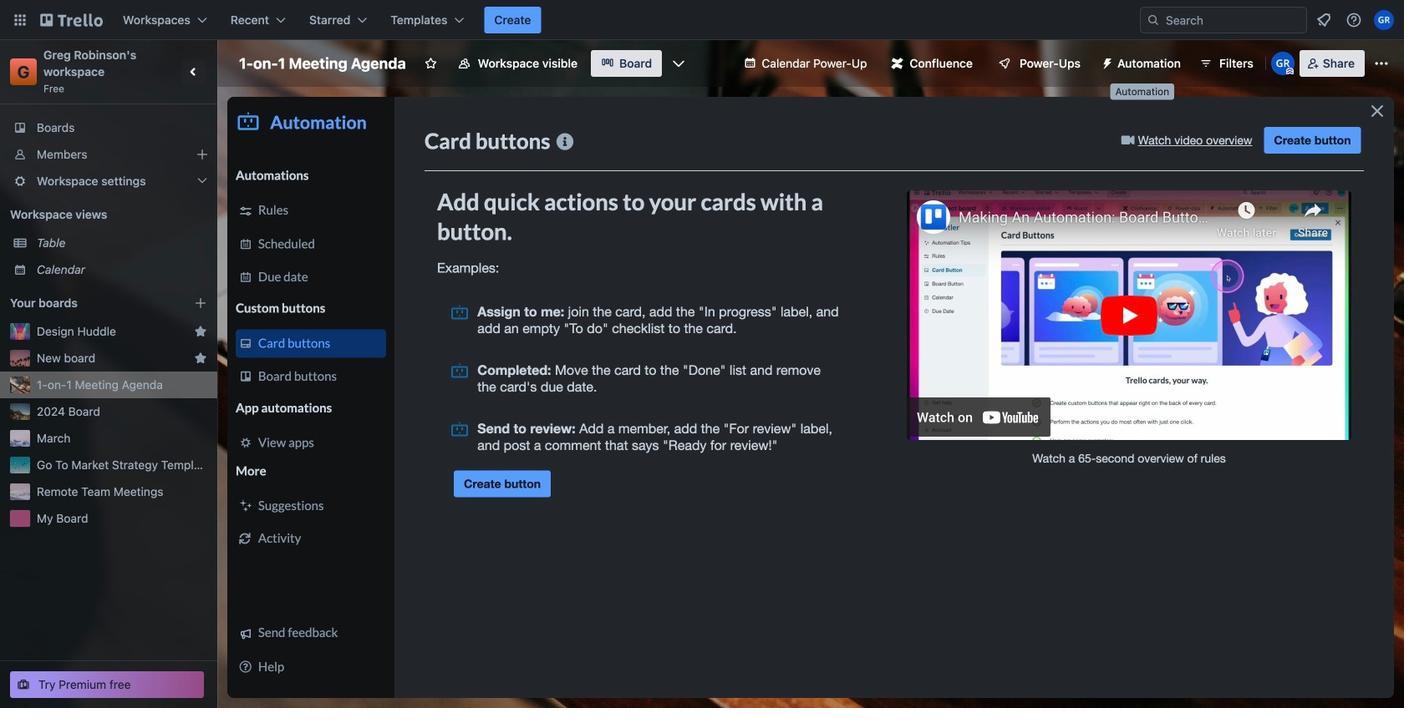 Task type: vqa. For each thing, say whether or not it's contained in the screenshot.
THIS MEMBER IS AN ADMIN OF THIS BOARD. icon
yes



Task type: describe. For each thing, give the bounding box(es) containing it.
your boards with 8 items element
[[10, 293, 169, 313]]

customize views image
[[670, 55, 687, 72]]

open information menu image
[[1346, 12, 1362, 28]]

back to home image
[[40, 7, 103, 33]]

search image
[[1147, 13, 1160, 27]]

sm image
[[1094, 50, 1117, 74]]

this member is an admin of this board. image
[[1286, 68, 1294, 75]]

show menu image
[[1373, 55, 1390, 72]]

confluence icon image
[[891, 58, 903, 69]]

1 starred icon image from the top
[[194, 325, 207, 339]]

0 notifications image
[[1314, 10, 1334, 30]]



Task type: locate. For each thing, give the bounding box(es) containing it.
primary element
[[0, 0, 1404, 40]]

greg robinson (gregrobinson96) image
[[1374, 10, 1394, 30]]

1 vertical spatial starred icon image
[[194, 352, 207, 365]]

Search field
[[1160, 8, 1306, 32]]

tooltip
[[1110, 84, 1174, 100]]

2 starred icon image from the top
[[194, 352, 207, 365]]

starred icon image
[[194, 325, 207, 339], [194, 352, 207, 365]]

0 vertical spatial starred icon image
[[194, 325, 207, 339]]

star or unstar board image
[[424, 57, 438, 70]]

workspace navigation collapse icon image
[[182, 60, 206, 84]]

greg robinson (gregrobinson96) image
[[1271, 52, 1294, 75]]

add board image
[[194, 297, 207, 310]]

Board name text field
[[231, 50, 414, 77]]



